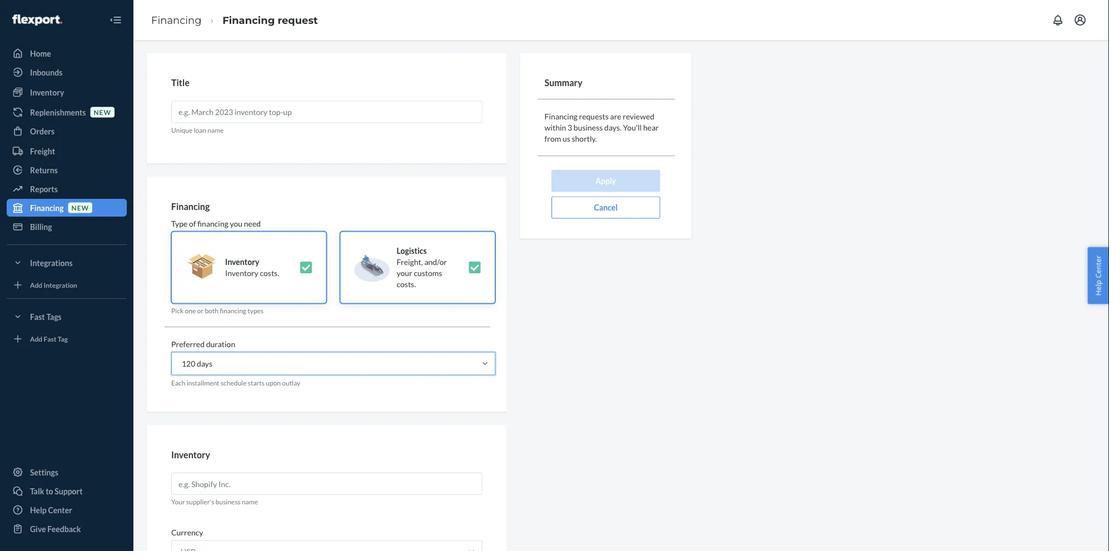 Task type: locate. For each thing, give the bounding box(es) containing it.
check square image right and/or
[[468, 261, 482, 274]]

new down reports 'link'
[[71, 204, 89, 212]]

costs. inside inventory inventory costs.
[[260, 268, 279, 278]]

business up shortly.
[[574, 123, 603, 132]]

1 horizontal spatial new
[[94, 108, 111, 116]]

inventory inventory costs.
[[225, 257, 279, 278]]

1 horizontal spatial center
[[1093, 256, 1103, 278]]

1 check square image from the left
[[299, 261, 313, 274]]

upon
[[266, 379, 281, 387]]

financing right both
[[220, 307, 246, 315]]

or
[[197, 307, 204, 315]]

freight,
[[397, 257, 423, 267]]

open account menu image
[[1074, 13, 1087, 27]]

your supplier's business name
[[171, 498, 258, 506]]

business
[[574, 123, 603, 132], [216, 498, 241, 506]]

2 add from the top
[[30, 335, 42, 343]]

settings
[[30, 468, 58, 477]]

inventory up types
[[225, 268, 258, 278]]

0 horizontal spatial name
[[208, 126, 224, 134]]

pick
[[171, 307, 184, 315]]

0 horizontal spatial new
[[71, 204, 89, 212]]

open notifications image
[[1051, 13, 1065, 27]]

help center
[[1093, 256, 1103, 296], [30, 506, 72, 515]]

0 vertical spatial business
[[574, 123, 603, 132]]

each installment schedule starts upon outlay
[[171, 379, 300, 387]]

add for add integration
[[30, 281, 42, 289]]

financing request
[[223, 14, 318, 26]]

0 vertical spatial help center
[[1093, 256, 1103, 296]]

0 horizontal spatial help center
[[30, 506, 72, 515]]

returns link
[[7, 161, 127, 179]]

give feedback
[[30, 525, 81, 534]]

120 days
[[182, 359, 212, 369]]

name
[[208, 126, 224, 134], [242, 498, 258, 506]]

business right supplier's
[[216, 498, 241, 506]]

financing inside financing requests are reviewed within 3 business days. you'll hear from us shortly.
[[545, 112, 578, 121]]

check square image for costs.
[[299, 261, 313, 274]]

0 vertical spatial costs.
[[260, 268, 279, 278]]

reviewed
[[623, 112, 655, 121]]

add down fast tags
[[30, 335, 42, 343]]

fast left tags
[[30, 312, 45, 322]]

0 vertical spatial fast
[[30, 312, 45, 322]]

days.
[[604, 123, 622, 132]]

your
[[171, 498, 185, 506]]

hear
[[643, 123, 659, 132]]

financing
[[197, 219, 228, 228], [220, 307, 246, 315]]

your
[[397, 268, 412, 278]]

request
[[278, 14, 318, 26]]

check square image for and/or
[[468, 261, 482, 274]]

costs.
[[260, 268, 279, 278], [397, 280, 416, 289]]

inventory
[[30, 88, 64, 97], [225, 257, 259, 267], [225, 268, 258, 278], [171, 450, 210, 460]]

type
[[171, 219, 188, 228]]

1 vertical spatial help center
[[30, 506, 72, 515]]

installment
[[187, 379, 219, 387]]

help
[[1093, 280, 1103, 296], [30, 506, 47, 515]]

new
[[94, 108, 111, 116], [71, 204, 89, 212]]

help center link
[[7, 502, 127, 519]]

1 horizontal spatial help center
[[1093, 256, 1103, 296]]

1 vertical spatial help
[[30, 506, 47, 515]]

center inside button
[[1093, 256, 1103, 278]]

0 horizontal spatial check square image
[[299, 261, 313, 274]]

help inside button
[[1093, 280, 1103, 296]]

0 vertical spatial name
[[208, 126, 224, 134]]

1 vertical spatial fast
[[44, 335, 56, 343]]

1 vertical spatial add
[[30, 335, 42, 343]]

fast
[[30, 312, 45, 322], [44, 335, 56, 343]]

1 horizontal spatial check square image
[[468, 261, 482, 274]]

orders
[[30, 127, 55, 136]]

fast tags
[[30, 312, 62, 322]]

check square image
[[299, 261, 313, 274], [468, 261, 482, 274]]

financing for financing request
[[223, 14, 275, 26]]

help center inside button
[[1093, 256, 1103, 296]]

0 horizontal spatial costs.
[[260, 268, 279, 278]]

financing for financing link
[[151, 14, 202, 26]]

name right supplier's
[[242, 498, 258, 506]]

are
[[610, 112, 621, 121]]

billing
[[30, 222, 52, 232]]

give
[[30, 525, 46, 534]]

e.g. March 2023 inventory top-up field
[[171, 101, 482, 123]]

name right 'loan'
[[208, 126, 224, 134]]

1 add from the top
[[30, 281, 42, 289]]

to
[[46, 487, 53, 496]]

add integration link
[[7, 276, 127, 294]]

fast left the tag at bottom
[[44, 335, 56, 343]]

logistics freight, and/or your customs costs.
[[397, 246, 447, 289]]

costs. up types
[[260, 268, 279, 278]]

3
[[568, 123, 572, 132]]

1 vertical spatial costs.
[[397, 280, 416, 289]]

business inside financing requests are reviewed within 3 business days. you'll hear from us shortly.
[[574, 123, 603, 132]]

1 vertical spatial financing
[[220, 307, 246, 315]]

1 vertical spatial new
[[71, 204, 89, 212]]

new up orders link
[[94, 108, 111, 116]]

2 check square image from the left
[[468, 261, 482, 274]]

1 horizontal spatial business
[[574, 123, 603, 132]]

0 vertical spatial help
[[1093, 280, 1103, 296]]

inbounds
[[30, 68, 62, 77]]

1 vertical spatial name
[[242, 498, 258, 506]]

0 vertical spatial center
[[1093, 256, 1103, 278]]

reports
[[30, 184, 58, 194]]

check square image right inventory inventory costs.
[[299, 261, 313, 274]]

inbounds link
[[7, 63, 127, 81]]

1 horizontal spatial name
[[242, 498, 258, 506]]

replenishments
[[30, 108, 86, 117]]

give feedback button
[[7, 520, 127, 538]]

new for replenishments
[[94, 108, 111, 116]]

0 horizontal spatial center
[[48, 506, 72, 515]]

new for financing
[[71, 204, 89, 212]]

financing
[[151, 14, 202, 26], [223, 14, 275, 26], [545, 112, 578, 121], [171, 201, 210, 212], [30, 203, 64, 213]]

one
[[185, 307, 196, 315]]

duration
[[206, 340, 235, 349]]

costs. down your
[[397, 280, 416, 289]]

integration
[[44, 281, 77, 289]]

0 vertical spatial new
[[94, 108, 111, 116]]

1 horizontal spatial costs.
[[397, 280, 416, 289]]

add
[[30, 281, 42, 289], [30, 335, 42, 343]]

unique
[[171, 126, 192, 134]]

1 horizontal spatial help
[[1093, 280, 1103, 296]]

add left "integration"
[[30, 281, 42, 289]]

add fast tag link
[[7, 330, 127, 348]]

requests
[[579, 112, 609, 121]]

days
[[197, 359, 212, 369]]

apply
[[596, 176, 616, 186]]

1 vertical spatial business
[[216, 498, 241, 506]]

fast inside add fast tag link
[[44, 335, 56, 343]]

financing right of
[[197, 219, 228, 228]]

reports link
[[7, 180, 127, 198]]

0 vertical spatial add
[[30, 281, 42, 289]]



Task type: describe. For each thing, give the bounding box(es) containing it.
add for add fast tag
[[30, 335, 42, 343]]

talk to support button
[[7, 483, 127, 500]]

tags
[[46, 312, 62, 322]]

freight
[[30, 147, 55, 156]]

fast inside fast tags dropdown button
[[30, 312, 45, 322]]

0 vertical spatial financing
[[197, 219, 228, 228]]

within
[[545, 123, 566, 132]]

cancel button
[[552, 197, 660, 219]]

talk
[[30, 487, 44, 496]]

financing request link
[[223, 14, 318, 26]]

pick one or both financing types
[[171, 307, 264, 315]]

financing requests are reviewed within 3 business days. you'll hear from us shortly.
[[545, 112, 659, 144]]

from
[[545, 134, 561, 144]]

and/or
[[424, 257, 447, 267]]

home
[[30, 49, 51, 58]]

starts
[[248, 379, 265, 387]]

preferred duration
[[171, 340, 235, 349]]

unique loan name
[[171, 126, 224, 134]]

inventory up supplier's
[[171, 450, 210, 460]]

120
[[182, 359, 195, 369]]

0 horizontal spatial business
[[216, 498, 241, 506]]

both
[[205, 307, 218, 315]]

breadcrumbs navigation
[[142, 4, 327, 36]]

add fast tag
[[30, 335, 68, 343]]

orders link
[[7, 122, 127, 140]]

talk to support
[[30, 487, 83, 496]]

preferred
[[171, 340, 205, 349]]

financing for financing requests are reviewed within 3 business days. you'll hear from us shortly.
[[545, 112, 578, 121]]

fast tags button
[[7, 308, 127, 326]]

tag
[[58, 335, 68, 343]]

settings link
[[7, 464, 127, 482]]

apply button
[[552, 170, 660, 192]]

title
[[171, 77, 190, 88]]

e.g. Shopify Inc. field
[[171, 473, 482, 496]]

schedule
[[221, 379, 247, 387]]

flexport logo image
[[12, 14, 62, 26]]

integrations
[[30, 258, 73, 268]]

need
[[244, 219, 261, 228]]

of
[[189, 219, 196, 228]]

you'll
[[623, 123, 642, 132]]

us
[[563, 134, 570, 144]]

shortly.
[[572, 134, 597, 144]]

billing link
[[7, 218, 127, 236]]

add integration
[[30, 281, 77, 289]]

summary
[[545, 77, 583, 88]]

costs. inside logistics freight, and/or your customs costs.
[[397, 280, 416, 289]]

type of financing you need
[[171, 219, 261, 228]]

types
[[248, 307, 264, 315]]

financing link
[[151, 14, 202, 26]]

inventory down you on the top left
[[225, 257, 259, 267]]

currency
[[171, 528, 203, 538]]

inventory down inbounds
[[30, 88, 64, 97]]

support
[[55, 487, 83, 496]]

help center button
[[1088, 247, 1109, 304]]

you
[[230, 219, 242, 228]]

logistics
[[397, 246, 427, 256]]

loan
[[194, 126, 206, 134]]

0 horizontal spatial help
[[30, 506, 47, 515]]

cancel
[[594, 203, 618, 212]]

integrations button
[[7, 254, 127, 272]]

close navigation image
[[109, 13, 122, 27]]

1 vertical spatial center
[[48, 506, 72, 515]]

returns
[[30, 165, 58, 175]]

home link
[[7, 44, 127, 62]]

each
[[171, 379, 185, 387]]

feedback
[[47, 525, 81, 534]]

inventory link
[[7, 83, 127, 101]]

supplier's
[[186, 498, 214, 506]]

freight link
[[7, 142, 127, 160]]

customs
[[414, 268, 442, 278]]

outlay
[[282, 379, 300, 387]]



Task type: vqa. For each thing, say whether or not it's contained in the screenshot.
preferred duration
yes



